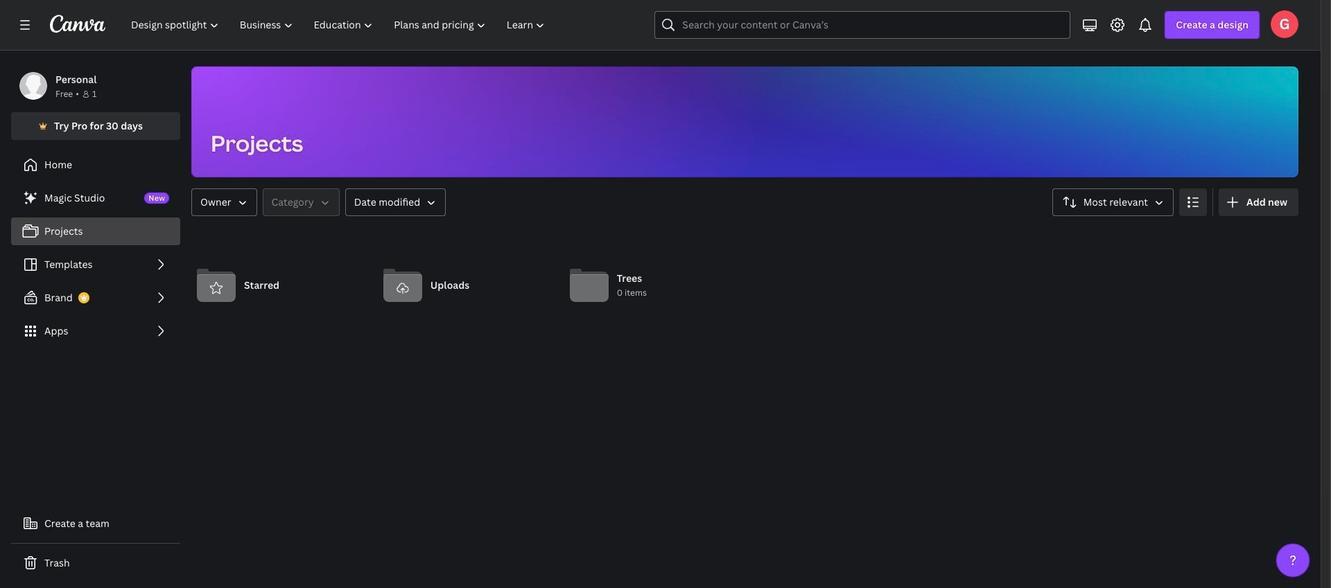 Task type: describe. For each thing, give the bounding box(es) containing it.
Search search field
[[682, 12, 1043, 38]]

top level navigation element
[[122, 11, 557, 39]]

Date modified button
[[345, 189, 446, 216]]



Task type: vqa. For each thing, say whether or not it's contained in the screenshot.
Category button
yes



Task type: locate. For each thing, give the bounding box(es) containing it.
Owner button
[[191, 189, 257, 216]]

genericname382024 image
[[1271, 10, 1298, 38], [1271, 10, 1298, 38]]

Category button
[[262, 189, 339, 216]]

Sort by button
[[1052, 189, 1174, 216]]

list
[[11, 184, 180, 345]]

None search field
[[655, 11, 1071, 39]]



